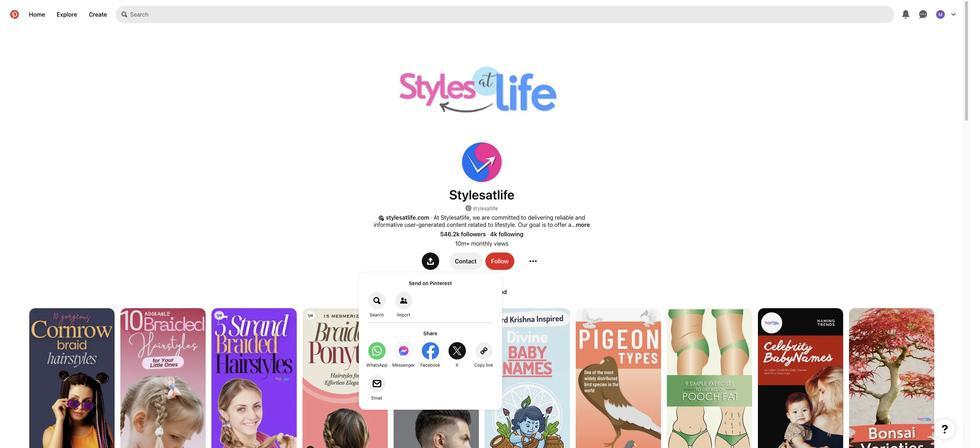 Task type: vqa. For each thing, say whether or not it's contained in the screenshot.
it!
no



Task type: locate. For each thing, give the bounding box(es) containing it.
share on twitter image
[[449, 342, 466, 360]]

· inside 546.2k followers · 4k following 10m+ monthly views
[[487, 231, 489, 237]]

x
[[456, 363, 459, 368]]

contact
[[455, 258, 477, 265]]

our
[[518, 222, 528, 228]]

explore the world of delightful braids for kids with our curated collection of 10 charming hairstyles. from playful pigtails to cute braided buns, discover easy and adorable options to make your little one's hair a stylish statement. get inspired and create magical moments with these sweet and kid-friendly braided looks! image
[[120, 308, 206, 448]]

create link
[[83, 6, 113, 23]]

follow button
[[485, 253, 515, 270]]

home
[[29, 11, 45, 18]]

to right is
[[548, 222, 553, 228]]

546.2k
[[440, 231, 460, 237]]

this contains: exercises for pooch belly, exercises for tummy pooch, exercises for lowe pooch, exercises for pooch area, mommy pooch exercises, exercises for stomach pooch image
[[667, 308, 752, 448]]

saved
[[490, 289, 507, 295]]

whether you prefer a casual vibe or a more polished appearance, these hairstyles offer a perfect blend of sophistication and creativity. unlock the secrets to stunning 5 strand braids and redefine your style. image
[[212, 308, 297, 448]]

this contains: pigeon species image
[[576, 308, 661, 448]]

this contains: bonsai tree types for your space image
[[849, 308, 935, 448]]

list
[[0, 308, 964, 448]]

offer
[[554, 222, 567, 228]]

stylesatlife.com
[[386, 214, 429, 221]]

1 horizontal spatial ·
[[487, 231, 489, 237]]

followers
[[461, 231, 486, 237]]

1 vertical spatial ·
[[487, 231, 489, 237]]

copy link
[[475, 363, 493, 368]]

explore
[[57, 11, 77, 18]]

on
[[423, 280, 429, 286]]

is
[[542, 222, 546, 228]]

and
[[575, 214, 585, 221]]

· left "at"
[[431, 215, 432, 221]]

share on facebook image
[[422, 342, 439, 360]]

delivering
[[528, 214, 553, 221]]

views
[[494, 240, 509, 247]]

to
[[521, 214, 526, 221], [488, 222, 493, 228], [548, 222, 553, 228]]

home link
[[23, 6, 51, 23]]

0 vertical spatial ·
[[431, 215, 432, 221]]

following
[[499, 231, 524, 237]]

are
[[482, 214, 490, 221]]

elevate your appearance with the timeless charm of cornrow braids. image
[[29, 308, 115, 448]]

search icon image
[[122, 12, 127, 17]]

stylesatlife
[[473, 205, 498, 212]]

at
[[434, 214, 439, 221]]

elevate your style with these 10 enchanting braided ponytail hairstyles that exude effortless elegance. discover step-by-step guides and unleash a new level of sophistication in your daily look. from chic to casual, find the perfect braided ponytail to complement your style effortlessly. image
[[303, 308, 388, 448]]

·
[[431, 215, 432, 221], [487, 231, 489, 237]]

take a look at them and choose the ones you like. we are sure you will find some good and interesting choices in this name list. image
[[758, 308, 844, 448]]

maria williams image
[[936, 10, 945, 19]]

1 horizontal spatial to
[[521, 214, 526, 221]]

follow
[[491, 258, 509, 265]]

informative
[[374, 222, 403, 228]]

to up our
[[521, 214, 526, 221]]

messenger
[[392, 363, 415, 368]]

to down are
[[488, 222, 493, 228]]

· left 4k
[[487, 231, 489, 237]]

explore link
[[51, 6, 83, 23]]

user-
[[405, 222, 418, 228]]

0 horizontal spatial ·
[[431, 215, 432, 221]]

· inside stylesatlife.com ·
[[431, 215, 432, 221]]

share on email image
[[368, 375, 386, 393]]

create
[[89, 11, 107, 18]]

0 horizontal spatial to
[[488, 222, 493, 228]]

email
[[371, 395, 382, 401]]

link
[[486, 363, 493, 368]]



Task type: describe. For each thing, give the bounding box(es) containing it.
claimed website image
[[379, 215, 384, 221]]

related
[[468, 222, 487, 228]]

share
[[423, 330, 437, 337]]

a…
[[568, 222, 576, 228]]

at stylesatlife, we are committed to delivering reliable and informative user-generated content related to lifestyle. our goal is to offer a…
[[374, 214, 585, 228]]

facebook
[[421, 363, 440, 368]]

send on pinterest
[[409, 280, 452, 286]]

pinterest image
[[466, 205, 472, 211]]

search
[[370, 312, 384, 318]]

100 men's haircut trends with names and pics image
[[394, 308, 479, 448]]

lifestyle.
[[495, 222, 517, 228]]

stylesatlife,
[[441, 214, 471, 221]]

Search text field
[[130, 6, 894, 23]]

stylesatlife.com link
[[386, 214, 429, 221]]

share on messenger image
[[395, 342, 412, 360]]

committed
[[492, 214, 520, 221]]

more
[[576, 222, 590, 228]]

import
[[397, 312, 410, 318]]

copy
[[475, 363, 485, 368]]

goal
[[529, 222, 540, 228]]

more button
[[576, 222, 590, 228]]

send
[[409, 280, 421, 286]]

we
[[473, 214, 480, 221]]

reliable
[[555, 214, 574, 221]]

stylesatlife image
[[460, 141, 504, 184]]

content
[[447, 222, 467, 228]]

this contains: divine baby names, lord krishna inspired baby names image
[[485, 308, 570, 448]]

4k
[[490, 231, 497, 237]]

546.2k followers · 4k following 10m+ monthly views
[[440, 231, 524, 247]]

stylesatlife.com ·
[[386, 214, 432, 221]]

whatsapp
[[366, 363, 387, 368]]

saved link
[[487, 286, 510, 298]]

10m+
[[455, 240, 470, 247]]

2 horizontal spatial to
[[548, 222, 553, 228]]

stylesatlife
[[449, 187, 515, 202]]

monthly
[[471, 240, 492, 247]]

pinterest
[[430, 280, 452, 286]]

profile cover image image
[[363, 29, 601, 162]]

contact button
[[449, 253, 483, 270]]

generated
[[418, 222, 445, 228]]



